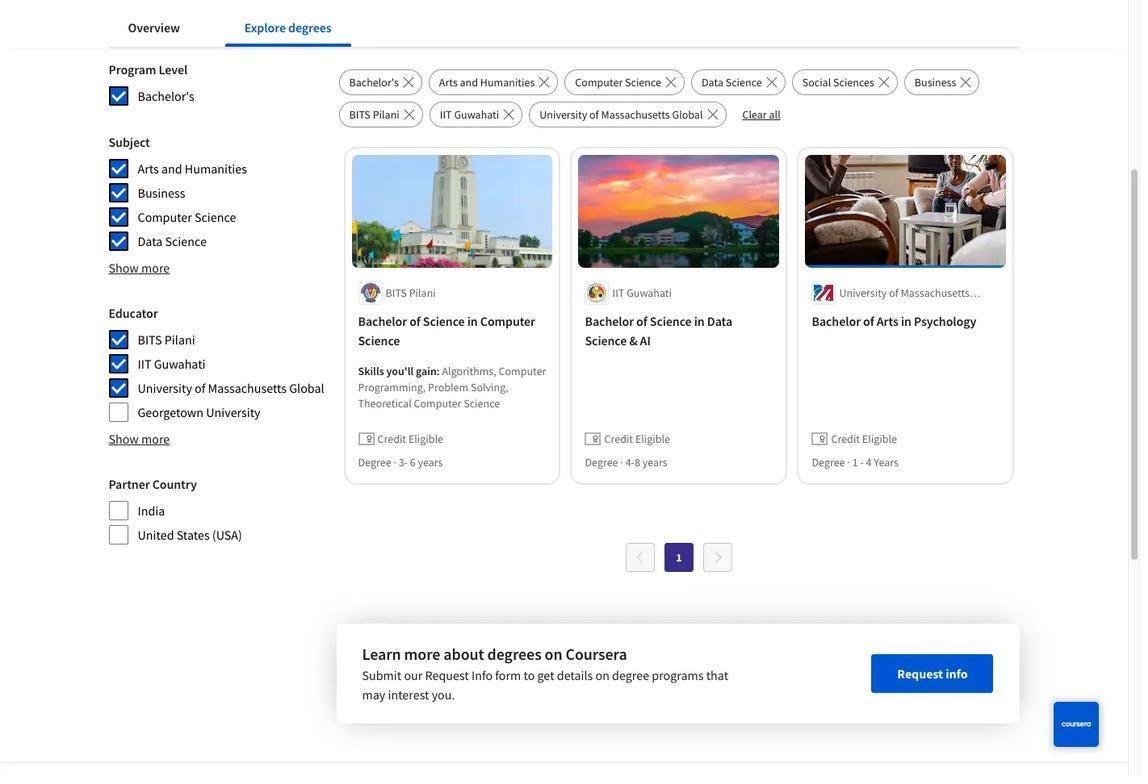 Task type: describe. For each thing, give the bounding box(es) containing it.
1 degree from the left
[[358, 455, 391, 470]]

3
[[339, 11, 350, 40]]

university up bachelor of arts in psychology
[[839, 286, 887, 300]]

request inside 'request info' button
[[897, 666, 943, 682]]

bachelor of science in computer science
[[358, 313, 535, 349]]

iit inside button
[[440, 107, 452, 122]]

interest
[[388, 687, 429, 703]]

theoretical
[[358, 396, 412, 411]]

science inside "button"
[[625, 75, 661, 90]]

georgetown university
[[138, 404, 260, 421]]

bachelor for bachelor of science in data science & ai
[[585, 313, 634, 329]]

in for data
[[694, 313, 705, 329]]

educator
[[109, 305, 158, 321]]

partner country group
[[109, 475, 324, 546]]

country
[[152, 476, 197, 492]]

social sciences button
[[792, 69, 898, 95]]

degree for bachelor of science in data science & ai
[[585, 455, 618, 470]]

show for georgetown
[[109, 431, 139, 447]]

info
[[946, 666, 968, 682]]

arts and humanities button
[[429, 69, 558, 95]]

bits inside educator group
[[138, 332, 162, 348]]

bachelor's button
[[339, 69, 422, 95]]

degree · 1 - 4 years
[[812, 455, 898, 470]]

algorithms,
[[442, 364, 496, 379]]

pilani inside button
[[373, 107, 399, 122]]

states
[[177, 527, 210, 543]]

3 results
[[339, 11, 420, 40]]

university of massachusetts global inside button
[[540, 107, 703, 122]]

degree for bachelor of arts in psychology
[[812, 455, 845, 470]]

data inside 'bachelor of science in data science & ai'
[[707, 313, 732, 329]]

2 horizontal spatial iit guwahati
[[612, 286, 672, 300]]

of inside educator group
[[195, 380, 205, 396]]

eligible for bachelor of arts in psychology
[[862, 432, 897, 447]]

united
[[138, 527, 174, 543]]

submit
[[362, 668, 401, 684]]

by
[[148, 12, 165, 32]]

massachusetts inside university of massachusetts global
[[901, 286, 970, 300]]

bits pilani inside bits pilani button
[[349, 107, 399, 122]]

iit inside educator group
[[138, 356, 151, 372]]

1 vertical spatial university of massachusetts global
[[839, 286, 970, 317]]

&
[[629, 333, 637, 349]]

degree · 4-8 years
[[585, 455, 667, 470]]

bits pilani button
[[339, 102, 423, 128]]

computer science inside subject group
[[138, 209, 236, 225]]

4
[[866, 455, 872, 470]]

and inside button
[[460, 75, 478, 90]]

data inside subject group
[[138, 233, 163, 249]]

coursera
[[566, 644, 627, 665]]

you.
[[432, 687, 455, 703]]

global inside educator group
[[289, 380, 324, 396]]

2 horizontal spatial bits
[[386, 286, 407, 300]]

sciences
[[833, 75, 874, 90]]

bachelor of science in data science & ai
[[585, 313, 732, 349]]

show more button for data
[[109, 258, 170, 278]]

request info
[[897, 666, 968, 682]]

skills you'll gain :
[[358, 364, 442, 379]]

business inside "button"
[[915, 75, 956, 90]]

arts and humanities inside subject group
[[138, 161, 247, 177]]

data science button
[[691, 69, 785, 95]]

subject
[[109, 134, 150, 150]]

gain
[[416, 364, 437, 379]]

of inside bachelor of science in computer science
[[409, 313, 420, 329]]

pilani inside educator group
[[165, 332, 195, 348]]

may
[[362, 687, 385, 703]]

skills
[[358, 364, 384, 379]]

arts and humanities inside button
[[439, 75, 535, 90]]

4-
[[625, 455, 635, 470]]

years for degree · 4-8 years
[[642, 455, 667, 470]]

massachusetts inside button
[[601, 107, 670, 122]]

years for degree · 3- 6 years
[[418, 455, 443, 470]]

details
[[557, 668, 593, 684]]

science inside button
[[726, 75, 762, 90]]

0 vertical spatial 1
[[852, 455, 858, 470]]

arts inside subject group
[[138, 161, 159, 177]]

0 vertical spatial on
[[545, 644, 562, 665]]

united states (usa)
[[138, 527, 242, 543]]

clear all
[[742, 107, 781, 122]]

learn
[[362, 644, 401, 665]]

problem
[[428, 380, 468, 395]]

more inside 'learn more about  degrees on coursera submit our request info form to get details on degree programs that may interest you.'
[[404, 644, 440, 665]]

2 horizontal spatial iit
[[612, 286, 624, 300]]

arts inside arts and humanities button
[[439, 75, 458, 90]]

program
[[109, 61, 156, 78]]

massachusetts inside educator group
[[208, 380, 287, 396]]

bachelor of arts in psychology
[[812, 313, 976, 329]]

of inside 'bachelor of science in data science & ai'
[[636, 313, 647, 329]]

programs
[[652, 668, 704, 684]]

iit guwahati button
[[429, 102, 523, 128]]

degree · 3- 6 years
[[358, 455, 443, 470]]

social
[[802, 75, 831, 90]]

our
[[404, 668, 423, 684]]

university inside button
[[540, 107, 587, 122]]

explore degrees button
[[225, 8, 351, 47]]

subject group
[[109, 132, 324, 252]]

program level group
[[109, 60, 324, 107]]

bachelor for bachelor of arts in psychology
[[812, 313, 861, 329]]

level
[[159, 61, 187, 78]]

8
[[635, 455, 640, 470]]

partner country
[[109, 476, 197, 492]]

more for data
[[141, 260, 170, 276]]

credit for bachelor of science in data science & ai
[[604, 432, 633, 447]]

university of massachusetts global inside educator group
[[138, 380, 324, 396]]

explore degrees
[[245, 19, 331, 36]]

bachelor of arts in psychology link
[[812, 312, 1000, 331]]

show more for georgetown university
[[109, 431, 170, 447]]

about
[[443, 644, 484, 665]]

degree
[[612, 668, 649, 684]]

1 vertical spatial bits pilani
[[386, 286, 436, 300]]

get
[[537, 668, 554, 684]]

1 inside button
[[676, 551, 682, 565]]



Task type: vqa. For each thing, say whether or not it's contained in the screenshot.
BITS within the BUTTON
yes



Task type: locate. For each thing, give the bounding box(es) containing it.
0 vertical spatial bits pilani
[[349, 107, 399, 122]]

0 horizontal spatial 1
[[676, 551, 682, 565]]

0 horizontal spatial in
[[467, 313, 478, 329]]

in inside 'bachelor of science in data science & ai'
[[694, 313, 705, 329]]

massachusetts down computer science "button"
[[601, 107, 670, 122]]

1 show more button from the top
[[109, 258, 170, 278]]

0 vertical spatial business
[[915, 75, 956, 90]]

credit eligible up 6
[[377, 432, 443, 447]]

2 horizontal spatial bachelor
[[812, 313, 861, 329]]

1 horizontal spatial humanities
[[480, 75, 535, 90]]

1 horizontal spatial business
[[915, 75, 956, 90]]

guwahati inside the iit guwahati button
[[454, 107, 499, 122]]

1 vertical spatial iit
[[612, 286, 624, 300]]

degrees inside 'learn more about  degrees on coursera submit our request info form to get details on degree programs that may interest you.'
[[487, 644, 541, 665]]

1 horizontal spatial ·
[[620, 455, 623, 470]]

3 degree from the left
[[812, 455, 845, 470]]

1 vertical spatial pilani
[[409, 286, 436, 300]]

bachelor of science in data science & ai link
[[585, 312, 773, 350]]

1 vertical spatial show
[[109, 431, 139, 447]]

credit eligible for bachelor of arts in psychology
[[831, 432, 897, 447]]

bits pilani up bachelor of science in computer science
[[386, 286, 436, 300]]

filter by
[[109, 12, 165, 32]]

iit up 'bachelor of science in data science & ai'
[[612, 286, 624, 300]]

arts
[[439, 75, 458, 90], [138, 161, 159, 177], [877, 313, 898, 329]]

2 vertical spatial iit
[[138, 356, 151, 372]]

humanities inside button
[[480, 75, 535, 90]]

1 button
[[664, 543, 694, 572]]

2 horizontal spatial degree
[[812, 455, 845, 470]]

programming,
[[358, 380, 426, 395]]

science
[[625, 75, 661, 90], [726, 75, 762, 90], [195, 209, 236, 225], [165, 233, 207, 249], [423, 313, 465, 329], [650, 313, 692, 329], [358, 333, 400, 349], [585, 333, 627, 349], [464, 396, 500, 411]]

show more for data science
[[109, 260, 170, 276]]

2 vertical spatial bits pilani
[[138, 332, 195, 348]]

request
[[897, 666, 943, 682], [425, 668, 469, 684]]

pilani up bachelor of science in computer science
[[409, 286, 436, 300]]

iit down educator
[[138, 356, 151, 372]]

more for georgetown
[[141, 431, 170, 447]]

2 horizontal spatial pilani
[[409, 286, 436, 300]]

more down the "georgetown"
[[141, 431, 170, 447]]

computer
[[575, 75, 623, 90], [138, 209, 192, 225], [480, 313, 535, 329], [499, 364, 546, 379], [414, 396, 461, 411]]

1 eligible from the left
[[408, 432, 443, 447]]

1 vertical spatial data
[[138, 233, 163, 249]]

filter
[[109, 12, 145, 32]]

computer science button
[[565, 69, 685, 95]]

degree left -
[[812, 455, 845, 470]]

0 horizontal spatial credit
[[377, 432, 406, 447]]

and inside subject group
[[161, 161, 182, 177]]

1 credit from the left
[[377, 432, 406, 447]]

degrees left "3"
[[288, 19, 331, 36]]

2 show from the top
[[109, 431, 139, 447]]

iit guwahati down arts and humanities button
[[440, 107, 499, 122]]

1 vertical spatial global
[[839, 302, 870, 317]]

request left info
[[897, 666, 943, 682]]

data science inside button
[[702, 75, 762, 90]]

more
[[141, 260, 170, 276], [141, 431, 170, 447], [404, 644, 440, 665]]

3 credit eligible from the left
[[831, 432, 897, 447]]

partner
[[109, 476, 150, 492]]

6
[[410, 455, 416, 470]]

show up educator
[[109, 260, 139, 276]]

2 show more from the top
[[109, 431, 170, 447]]

1 vertical spatial and
[[161, 161, 182, 177]]

0 horizontal spatial bachelor's
[[138, 88, 194, 104]]

bits pilani inside educator group
[[138, 332, 195, 348]]

2 credit from the left
[[604, 432, 633, 447]]

show more button
[[109, 258, 170, 278], [109, 430, 170, 449]]

credit eligible for bachelor of science in data science & ai
[[604, 432, 670, 447]]

2 show more button from the top
[[109, 430, 170, 449]]

0 horizontal spatial and
[[161, 161, 182, 177]]

1 show more from the top
[[109, 260, 170, 276]]

1 horizontal spatial arts and humanities
[[439, 75, 535, 90]]

2 vertical spatial pilani
[[165, 332, 195, 348]]

0 vertical spatial show
[[109, 260, 139, 276]]

1 credit eligible from the left
[[377, 432, 443, 447]]

1 vertical spatial data science
[[138, 233, 207, 249]]

1 vertical spatial arts and humanities
[[138, 161, 247, 177]]

of up the gain
[[409, 313, 420, 329]]

request info button
[[871, 655, 993, 694]]

bachelor's inside the program level group
[[138, 88, 194, 104]]

tab list containing overview
[[109, 8, 377, 47]]

bachelor's down level
[[138, 88, 194, 104]]

3 bachelor from the left
[[812, 313, 861, 329]]

form
[[495, 668, 521, 684]]

2 vertical spatial more
[[404, 644, 440, 665]]

2 vertical spatial bits
[[138, 332, 162, 348]]

in
[[467, 313, 478, 329], [694, 313, 705, 329], [901, 313, 911, 329]]

iit guwahati up the "georgetown"
[[138, 356, 206, 372]]

degrees up the form
[[487, 644, 541, 665]]

bits pilani down bachelor's button
[[349, 107, 399, 122]]

computer science inside "button"
[[575, 75, 661, 90]]

bachelor's inside button
[[349, 75, 399, 90]]

in for computer
[[467, 313, 478, 329]]

arts and humanities down subject
[[138, 161, 247, 177]]

arts inside bachelor of arts in psychology link
[[877, 313, 898, 329]]

all
[[769, 107, 781, 122]]

clear
[[742, 107, 767, 122]]

1 show from the top
[[109, 260, 139, 276]]

1 vertical spatial more
[[141, 431, 170, 447]]

1 vertical spatial bits
[[386, 286, 407, 300]]

data science
[[702, 75, 762, 90], [138, 233, 207, 249]]

on up get
[[545, 644, 562, 665]]

arts up the iit guwahati button
[[439, 75, 458, 90]]

1 in from the left
[[467, 313, 478, 329]]

bits inside button
[[349, 107, 370, 122]]

0 horizontal spatial arts
[[138, 161, 159, 177]]

eligible up years
[[862, 432, 897, 447]]

bachelor of science in computer science link
[[358, 312, 546, 350]]

0 vertical spatial data science
[[702, 75, 762, 90]]

humanities
[[480, 75, 535, 90], [185, 161, 247, 177]]

in for psychology
[[901, 313, 911, 329]]

0 vertical spatial university of massachusetts global
[[540, 107, 703, 122]]

2 bachelor from the left
[[585, 313, 634, 329]]

that
[[706, 668, 728, 684]]

show more button for georgetown
[[109, 430, 170, 449]]

0 horizontal spatial bachelor
[[358, 313, 407, 329]]

years right 6
[[418, 455, 443, 470]]

bits pilani down educator
[[138, 332, 195, 348]]

· left 3- on the bottom left
[[393, 455, 396, 470]]

bits up bachelor of science in computer science
[[386, 286, 407, 300]]

0 horizontal spatial degree
[[358, 455, 391, 470]]

humanities inside subject group
[[185, 161, 247, 177]]

info
[[471, 668, 493, 684]]

0 horizontal spatial iit guwahati
[[138, 356, 206, 372]]

to
[[524, 668, 535, 684]]

of left psychology
[[863, 313, 874, 329]]

university up the "georgetown"
[[138, 380, 192, 396]]

2 credit eligible from the left
[[604, 432, 670, 447]]

2 horizontal spatial in
[[901, 313, 911, 329]]

request inside 'learn more about  degrees on coursera submit our request info form to get details on degree programs that may interest you.'
[[425, 668, 469, 684]]

1 horizontal spatial bachelor's
[[349, 75, 399, 90]]

1 vertical spatial iit guwahati
[[612, 286, 672, 300]]

of inside button
[[589, 107, 599, 122]]

show more button down the "georgetown"
[[109, 430, 170, 449]]

credit up degree · 1 - 4 years
[[831, 432, 860, 447]]

bits down educator
[[138, 332, 162, 348]]

1 vertical spatial on
[[595, 668, 609, 684]]

0 vertical spatial show more
[[109, 260, 170, 276]]

credit up degree · 4-8 years at the right of the page
[[604, 432, 633, 447]]

in inside bachelor of science in computer science
[[467, 313, 478, 329]]

iit guwahati
[[440, 107, 499, 122], [612, 286, 672, 300], [138, 356, 206, 372]]

· left 4-
[[620, 455, 623, 470]]

more up educator
[[141, 260, 170, 276]]

massachusetts up georgetown university
[[208, 380, 287, 396]]

tab list
[[109, 8, 377, 47]]

credit eligible up 8
[[604, 432, 670, 447]]

pilani down bachelor's button
[[373, 107, 399, 122]]

0 vertical spatial show more button
[[109, 258, 170, 278]]

arts and humanities
[[439, 75, 535, 90], [138, 161, 247, 177]]

2 horizontal spatial massachusetts
[[901, 286, 970, 300]]

iit guwahati inside educator group
[[138, 356, 206, 372]]

data
[[702, 75, 723, 90], [138, 233, 163, 249], [707, 313, 732, 329]]

credit
[[377, 432, 406, 447], [604, 432, 633, 447], [831, 432, 860, 447]]

1 horizontal spatial degree
[[585, 455, 618, 470]]

2 vertical spatial global
[[289, 380, 324, 396]]

1 horizontal spatial request
[[897, 666, 943, 682]]

2 horizontal spatial arts
[[877, 313, 898, 329]]

1
[[852, 455, 858, 470], [676, 551, 682, 565]]

eligible up 8
[[635, 432, 670, 447]]

business inside subject group
[[138, 185, 185, 201]]

university down computer science "button"
[[540, 107, 587, 122]]

pilani up the "georgetown"
[[165, 332, 195, 348]]

business button
[[904, 69, 980, 95]]

computer inside subject group
[[138, 209, 192, 225]]

0 horizontal spatial credit eligible
[[377, 432, 443, 447]]

of down computer science "button"
[[589, 107, 599, 122]]

show more down the "georgetown"
[[109, 431, 170, 447]]

guwahati down arts and humanities button
[[454, 107, 499, 122]]

explore
[[245, 19, 286, 36]]

0 horizontal spatial university of massachusetts global
[[138, 380, 324, 396]]

show up partner
[[109, 431, 139, 447]]

0 horizontal spatial data science
[[138, 233, 207, 249]]

2 horizontal spatial eligible
[[862, 432, 897, 447]]

2 vertical spatial university of massachusetts global
[[138, 380, 324, 396]]

0 horizontal spatial iit
[[138, 356, 151, 372]]

arts and humanities up the iit guwahati button
[[439, 75, 535, 90]]

business
[[915, 75, 956, 90], [138, 185, 185, 201]]

0 vertical spatial iit guwahati
[[440, 107, 499, 122]]

· left -
[[847, 455, 850, 470]]

degree left 4-
[[585, 455, 618, 470]]

0 vertical spatial more
[[141, 260, 170, 276]]

bits down bachelor's button
[[349, 107, 370, 122]]

1 vertical spatial arts
[[138, 161, 159, 177]]

years right 8
[[642, 455, 667, 470]]

clear all button
[[733, 102, 790, 128]]

· for bachelor of arts in psychology
[[847, 455, 850, 470]]

0 horizontal spatial business
[[138, 185, 185, 201]]

3 eligible from the left
[[862, 432, 897, 447]]

:
[[437, 364, 440, 379]]

1 bachelor from the left
[[358, 313, 407, 329]]

bits pilani
[[349, 107, 399, 122], [386, 286, 436, 300], [138, 332, 195, 348]]

bachelor inside bachelor of science in computer science
[[358, 313, 407, 329]]

credit eligible
[[377, 432, 443, 447], [604, 432, 670, 447], [831, 432, 897, 447]]

2 years from the left
[[642, 455, 667, 470]]

show for data
[[109, 260, 139, 276]]

3 in from the left
[[901, 313, 911, 329]]

0 vertical spatial arts and humanities
[[439, 75, 535, 90]]

bachelor for bachelor of science in computer science
[[358, 313, 407, 329]]

of
[[589, 107, 599, 122], [889, 286, 899, 300], [409, 313, 420, 329], [636, 313, 647, 329], [863, 313, 874, 329], [195, 380, 205, 396]]

2 horizontal spatial global
[[839, 302, 870, 317]]

2 horizontal spatial credit eligible
[[831, 432, 897, 447]]

2 in from the left
[[694, 313, 705, 329]]

2 horizontal spatial guwahati
[[627, 286, 672, 300]]

·
[[393, 455, 396, 470], [620, 455, 623, 470], [847, 455, 850, 470]]

bachelor inside 'bachelor of science in data science & ai'
[[585, 313, 634, 329]]

arts down subject
[[138, 161, 159, 177]]

global inside button
[[672, 107, 703, 122]]

social sciences
[[802, 75, 874, 90]]

1 horizontal spatial massachusetts
[[601, 107, 670, 122]]

degrees
[[288, 19, 331, 36], [487, 644, 541, 665]]

eligible up 6
[[408, 432, 443, 447]]

-
[[860, 455, 864, 470]]

0 horizontal spatial years
[[418, 455, 443, 470]]

0 horizontal spatial humanities
[[185, 161, 247, 177]]

1 horizontal spatial credit
[[604, 432, 633, 447]]

2 degree from the left
[[585, 455, 618, 470]]

iit
[[440, 107, 452, 122], [612, 286, 624, 300], [138, 356, 151, 372]]

arts left psychology
[[877, 313, 898, 329]]

1 horizontal spatial university of massachusetts global
[[540, 107, 703, 122]]

data inside button
[[702, 75, 723, 90]]

0 vertical spatial humanities
[[480, 75, 535, 90]]

1 vertical spatial humanities
[[185, 161, 247, 177]]

university right the "georgetown"
[[206, 404, 260, 421]]

iit guwahati up 'bachelor of science in data science & ai'
[[612, 286, 672, 300]]

years
[[418, 455, 443, 470], [642, 455, 667, 470]]

university
[[540, 107, 587, 122], [839, 286, 887, 300], [138, 380, 192, 396], [206, 404, 260, 421]]

0 horizontal spatial eligible
[[408, 432, 443, 447]]

on down coursera
[[595, 668, 609, 684]]

bits
[[349, 107, 370, 122], [386, 286, 407, 300], [138, 332, 162, 348]]

2 · from the left
[[620, 455, 623, 470]]

1 horizontal spatial in
[[694, 313, 705, 329]]

2 vertical spatial data
[[707, 313, 732, 329]]

2 horizontal spatial credit
[[831, 432, 860, 447]]

of up georgetown university
[[195, 380, 205, 396]]

1 horizontal spatial computer science
[[575, 75, 661, 90]]

0 vertical spatial bits
[[349, 107, 370, 122]]

· for bachelor of science in data science & ai
[[620, 455, 623, 470]]

guwahati inside educator group
[[154, 356, 206, 372]]

overview button
[[109, 8, 199, 47]]

of up bachelor of arts in psychology
[[889, 286, 899, 300]]

2 vertical spatial massachusetts
[[208, 380, 287, 396]]

1 vertical spatial guwahati
[[627, 286, 672, 300]]

algorithms, computer programming, problem solving, theoretical computer science
[[358, 364, 546, 411]]

0 vertical spatial iit
[[440, 107, 452, 122]]

0 vertical spatial massachusetts
[[601, 107, 670, 122]]

1 horizontal spatial iit
[[440, 107, 452, 122]]

guwahati
[[454, 107, 499, 122], [627, 286, 672, 300], [154, 356, 206, 372]]

1 horizontal spatial iit guwahati
[[440, 107, 499, 122]]

2 vertical spatial guwahati
[[154, 356, 206, 372]]

1 horizontal spatial bachelor
[[585, 313, 634, 329]]

(usa)
[[212, 527, 242, 543]]

show more up educator
[[109, 260, 170, 276]]

degree left 3- on the bottom left
[[358, 455, 391, 470]]

bachelor's up bits pilani button
[[349, 75, 399, 90]]

1 horizontal spatial and
[[460, 75, 478, 90]]

science inside algorithms, computer programming, problem solving, theoretical computer science
[[464, 396, 500, 411]]

1 years from the left
[[418, 455, 443, 470]]

psychology
[[914, 313, 976, 329]]

request up you.
[[425, 668, 469, 684]]

1 vertical spatial business
[[138, 185, 185, 201]]

university of massachusetts global button
[[529, 102, 726, 128]]

1 vertical spatial show more button
[[109, 430, 170, 449]]

1 horizontal spatial eligible
[[635, 432, 670, 447]]

0 horizontal spatial degrees
[[288, 19, 331, 36]]

1 horizontal spatial years
[[642, 455, 667, 470]]

of up the ai
[[636, 313, 647, 329]]

credit up degree · 3- 6 years
[[377, 432, 406, 447]]

computer science
[[575, 75, 661, 90], [138, 209, 236, 225]]

1 horizontal spatial data science
[[702, 75, 762, 90]]

iit guwahati inside button
[[440, 107, 499, 122]]

3 · from the left
[[847, 455, 850, 470]]

massachusetts up psychology
[[901, 286, 970, 300]]

0 vertical spatial pilani
[[373, 107, 399, 122]]

2 eligible from the left
[[635, 432, 670, 447]]

1 vertical spatial show more
[[109, 431, 170, 447]]

solving,
[[471, 380, 508, 395]]

1 horizontal spatial on
[[595, 668, 609, 684]]

credit for bachelor of arts in psychology
[[831, 432, 860, 447]]

eligible
[[408, 432, 443, 447], [635, 432, 670, 447], [862, 432, 897, 447]]

ai
[[640, 333, 651, 349]]

1 horizontal spatial guwahati
[[454, 107, 499, 122]]

overview
[[128, 19, 180, 36]]

you'll
[[386, 364, 414, 379]]

computer inside bachelor of science in computer science
[[480, 313, 535, 329]]

degrees inside button
[[288, 19, 331, 36]]

data science inside subject group
[[138, 233, 207, 249]]

credit eligible up -
[[831, 432, 897, 447]]

years
[[874, 455, 898, 470]]

more up our at left bottom
[[404, 644, 440, 665]]

india
[[138, 503, 165, 519]]

iit down arts and humanities button
[[440, 107, 452, 122]]

guwahati up 'bachelor of science in data science & ai'
[[627, 286, 672, 300]]

2 horizontal spatial ·
[[847, 455, 850, 470]]

0 vertical spatial data
[[702, 75, 723, 90]]

georgetown
[[138, 404, 203, 421]]

educator group
[[109, 304, 324, 423]]

program level
[[109, 61, 187, 78]]

1 horizontal spatial global
[[672, 107, 703, 122]]

0 horizontal spatial request
[[425, 668, 469, 684]]

show more button up educator
[[109, 258, 170, 278]]

eligible for bachelor of science in data science & ai
[[635, 432, 670, 447]]

university of massachusetts global
[[540, 107, 703, 122], [839, 286, 970, 317], [138, 380, 324, 396]]

guwahati up the "georgetown"
[[154, 356, 206, 372]]

1 · from the left
[[393, 455, 396, 470]]

computer inside "button"
[[575, 75, 623, 90]]

0 horizontal spatial on
[[545, 644, 562, 665]]

0 horizontal spatial guwahati
[[154, 356, 206, 372]]

3-
[[399, 455, 408, 470]]

3 credit from the left
[[831, 432, 860, 447]]

0 vertical spatial guwahati
[[454, 107, 499, 122]]

show
[[109, 260, 139, 276], [109, 431, 139, 447]]

learn more about  degrees on coursera submit our request info form to get details on degree programs that may interest you.
[[362, 644, 728, 703]]

results
[[355, 11, 420, 40]]



